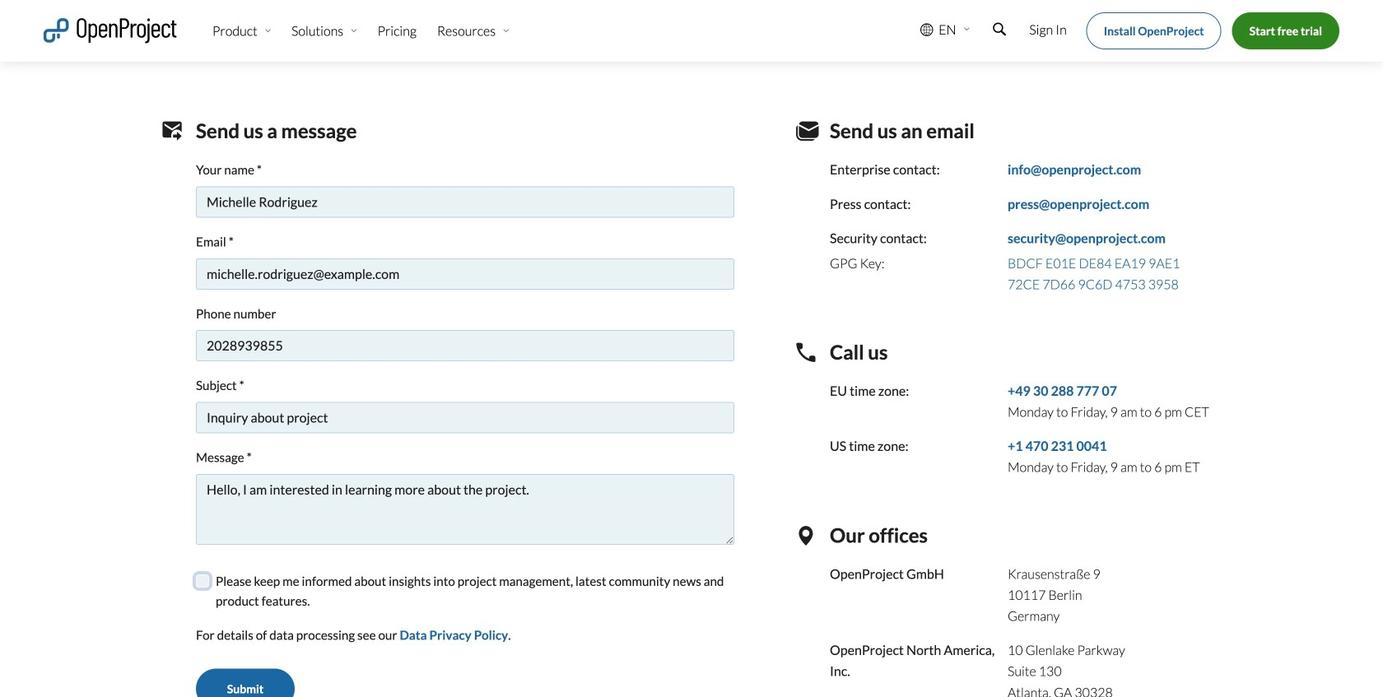 Task type: describe. For each thing, give the bounding box(es) containing it.
search image
[[991, 21, 1009, 37]]

site element
[[41, 0, 1342, 62]]

globe image
[[918, 21, 936, 37]]



Task type: locate. For each thing, give the bounding box(es) containing it.
None checkbox
[[196, 575, 209, 588]]

None telephone field
[[196, 330, 735, 362]]

None email field
[[196, 258, 735, 290]]

None text field
[[196, 402, 735, 434]]

openproject start image
[[41, 17, 179, 45]]

None text field
[[196, 187, 735, 218], [196, 474, 735, 545], [196, 187, 735, 218], [196, 474, 735, 545]]



